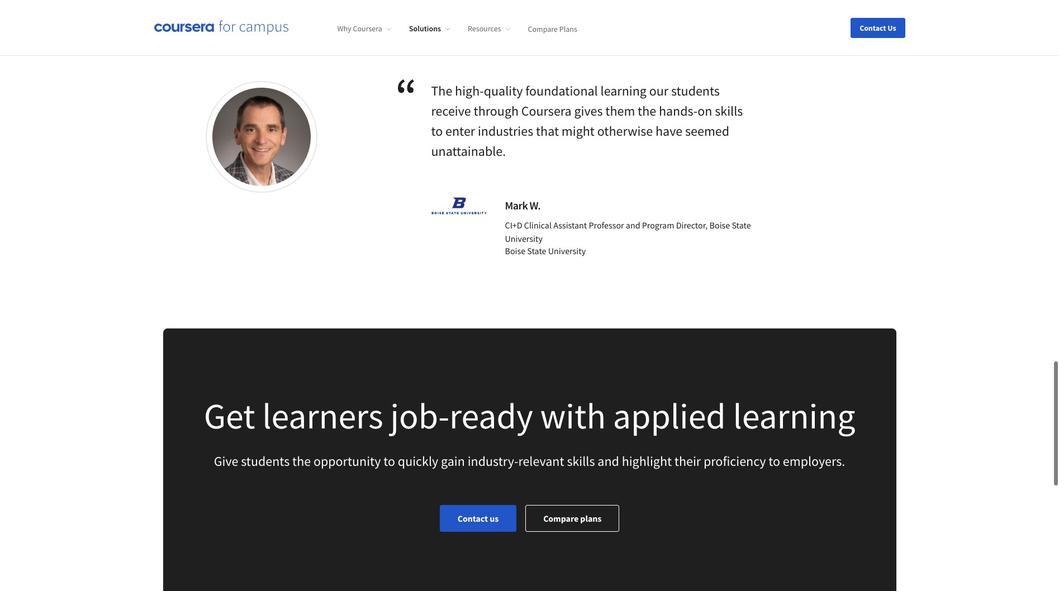 Task type: vqa. For each thing, say whether or not it's contained in the screenshot.
Next Slide image
no



Task type: describe. For each thing, give the bounding box(es) containing it.
quickly
[[398, 453, 439, 470]]

ci+d
[[505, 220, 523, 231]]

mark w boise state image
[[212, 88, 311, 186]]

high-
[[455, 82, 484, 100]]

assistant
[[554, 220, 587, 231]]

our
[[650, 82, 669, 100]]

receive
[[431, 102, 471, 120]]

clinical
[[524, 220, 552, 231]]

their
[[675, 453, 701, 470]]

compare for compare plans
[[528, 24, 558, 34]]

contact us
[[458, 513, 499, 525]]

coursera for campus image
[[154, 20, 288, 35]]

us
[[888, 23, 897, 33]]

give students the opportunity to quickly gain industry-relevant skills and highlight their proficiency to employers.
[[214, 453, 846, 470]]

job-
[[391, 394, 450, 438]]

industry-
[[468, 453, 519, 470]]

contact for contact us
[[860, 23, 887, 33]]

opportunity
[[314, 453, 381, 470]]

us
[[490, 513, 499, 525]]

learning inside the high-quality foundational learning our students receive through coursera gives them the hands-on skills to enter industries that might otherwise have seemed unattainable.
[[601, 82, 647, 100]]

applied
[[613, 394, 726, 438]]

resources
[[468, 24, 501, 34]]

compare for compare plans
[[544, 513, 579, 525]]

1 vertical spatial and
[[598, 453, 620, 470]]

0 vertical spatial boise
[[710, 220, 730, 231]]

compare plans link
[[526, 506, 620, 532]]

program
[[642, 220, 675, 231]]

0 vertical spatial state
[[732, 220, 751, 231]]

gain
[[441, 453, 465, 470]]

relevant
[[519, 453, 565, 470]]

get
[[204, 394, 255, 438]]

on
[[698, 102, 713, 120]]

1 vertical spatial state
[[528, 245, 547, 257]]

1 vertical spatial university
[[548, 245, 586, 257]]

0 horizontal spatial students
[[241, 453, 290, 470]]

contact for contact us
[[458, 513, 488, 525]]

and inside the "ci+d clinical assistant professor and program director, boise state university boise state university"
[[626, 220, 641, 231]]

compare plans
[[528, 24, 578, 34]]

employers.
[[783, 453, 846, 470]]

through
[[474, 102, 519, 120]]

contact us
[[860, 23, 897, 33]]

with
[[540, 394, 606, 438]]

them
[[606, 102, 635, 120]]

1 vertical spatial boise
[[505, 245, 526, 257]]

highlight
[[622, 453, 672, 470]]

coursera inside the high-quality foundational learning our students receive through coursera gives them the hands-on skills to enter industries that might otherwise have seemed unattainable.
[[522, 102, 572, 120]]

the high-quality foundational learning our students receive through coursera gives them the hands-on skills to enter industries that might otherwise have seemed unattainable.
[[431, 82, 743, 160]]

why
[[337, 24, 352, 34]]

foundational
[[526, 82, 598, 100]]

plans
[[581, 513, 602, 525]]



Task type: locate. For each thing, give the bounding box(es) containing it.
that
[[536, 122, 559, 140]]

and left program
[[626, 220, 641, 231]]

1 horizontal spatial learning
[[733, 394, 856, 438]]

to
[[431, 122, 443, 140], [384, 453, 395, 470], [769, 453, 781, 470]]

to left quickly
[[384, 453, 395, 470]]

university down assistant
[[548, 245, 586, 257]]

mark w.
[[505, 199, 541, 213]]

might
[[562, 122, 595, 140]]

the left 'opportunity'
[[293, 453, 311, 470]]

compare plans link
[[528, 24, 578, 34]]

2 horizontal spatial to
[[769, 453, 781, 470]]

proficiency
[[704, 453, 766, 470]]

the down our
[[638, 102, 657, 120]]

get learners job-ready with applied learning
[[204, 394, 856, 438]]

industries
[[478, 122, 534, 140]]

0 horizontal spatial the
[[293, 453, 311, 470]]

skills right the on
[[715, 102, 743, 120]]

to left employers.
[[769, 453, 781, 470]]

contact us button
[[851, 18, 906, 38]]

0 horizontal spatial contact
[[458, 513, 488, 525]]

gives
[[575, 102, 603, 120]]

0 vertical spatial learning
[[601, 82, 647, 100]]

0 horizontal spatial and
[[598, 453, 620, 470]]

0 vertical spatial the
[[638, 102, 657, 120]]

1 horizontal spatial boise
[[710, 220, 730, 231]]

1 vertical spatial students
[[241, 453, 290, 470]]

0 horizontal spatial coursera
[[353, 24, 382, 34]]

boise right the director,
[[710, 220, 730, 231]]

skills
[[715, 102, 743, 120], [567, 453, 595, 470]]

0 vertical spatial contact
[[860, 23, 887, 33]]

1 vertical spatial contact
[[458, 513, 488, 525]]

0 horizontal spatial to
[[384, 453, 395, 470]]

students up the on
[[672, 82, 720, 100]]

university
[[505, 233, 543, 244], [548, 245, 586, 257]]

the
[[431, 82, 453, 100]]

the
[[638, 102, 657, 120], [293, 453, 311, 470]]

ci+d clinical assistant professor and program director, boise state university boise state university
[[505, 220, 751, 257]]

1 horizontal spatial skills
[[715, 102, 743, 120]]

1 horizontal spatial state
[[732, 220, 751, 231]]

1 horizontal spatial university
[[548, 245, 586, 257]]

0 vertical spatial university
[[505, 233, 543, 244]]

boise
[[710, 220, 730, 231], [505, 245, 526, 257]]

0 vertical spatial students
[[672, 82, 720, 100]]

coursera
[[353, 24, 382, 34], [522, 102, 572, 120]]

boise down ci+d
[[505, 245, 526, 257]]

1 vertical spatial coursera
[[522, 102, 572, 120]]

0 vertical spatial compare
[[528, 24, 558, 34]]

enter
[[446, 122, 475, 140]]

students
[[672, 82, 720, 100], [241, 453, 290, 470]]

0 vertical spatial coursera
[[353, 24, 382, 34]]

learners
[[262, 394, 383, 438]]

0 horizontal spatial state
[[528, 245, 547, 257]]

university down ci+d
[[505, 233, 543, 244]]

contact us link
[[440, 506, 517, 532]]

compare plans
[[544, 513, 602, 525]]

professor
[[589, 220, 624, 231]]

students right give
[[241, 453, 290, 470]]

mark
[[505, 199, 528, 213]]

why coursera link
[[337, 24, 391, 34]]

1 horizontal spatial students
[[672, 82, 720, 100]]

compare left plans
[[528, 24, 558, 34]]

learning up employers.
[[733, 394, 856, 438]]

0 vertical spatial and
[[626, 220, 641, 231]]

1 horizontal spatial the
[[638, 102, 657, 120]]

compare
[[528, 24, 558, 34], [544, 513, 579, 525]]

resources link
[[468, 24, 510, 34]]

1 vertical spatial the
[[293, 453, 311, 470]]

and left highlight
[[598, 453, 620, 470]]

give
[[214, 453, 238, 470]]

1 horizontal spatial contact
[[860, 23, 887, 33]]

quality
[[484, 82, 523, 100]]

hands-
[[659, 102, 698, 120]]

to left enter
[[431, 122, 443, 140]]

skills right relevant
[[567, 453, 595, 470]]

unattainable.
[[431, 143, 506, 160]]

solutions
[[409, 24, 441, 34]]

0 horizontal spatial boise
[[505, 245, 526, 257]]

contact
[[860, 23, 887, 33], [458, 513, 488, 525]]

ready
[[450, 394, 533, 438]]

1 vertical spatial skills
[[567, 453, 595, 470]]

why coursera
[[337, 24, 382, 34]]

and
[[626, 220, 641, 231], [598, 453, 620, 470]]

state down clinical
[[528, 245, 547, 257]]

have
[[656, 122, 683, 140]]

coursera right the why
[[353, 24, 382, 34]]

1 vertical spatial compare
[[544, 513, 579, 525]]

state
[[732, 220, 751, 231], [528, 245, 547, 257]]

0 horizontal spatial university
[[505, 233, 543, 244]]

1 horizontal spatial coursera
[[522, 102, 572, 120]]

state right the director,
[[732, 220, 751, 231]]

seemed
[[686, 122, 730, 140]]

otherwise
[[598, 122, 653, 140]]

the inside the high-quality foundational learning our students receive through coursera gives them the hands-on skills to enter industries that might otherwise have seemed unattainable.
[[638, 102, 657, 120]]

plans
[[560, 24, 578, 34]]

solutions link
[[409, 24, 450, 34]]

contact inside button
[[860, 23, 887, 33]]

director,
[[676, 220, 708, 231]]

1 vertical spatial learning
[[733, 394, 856, 438]]

w.
[[530, 199, 541, 213]]

1 horizontal spatial to
[[431, 122, 443, 140]]

0 horizontal spatial skills
[[567, 453, 595, 470]]

coursera up that
[[522, 102, 572, 120]]

compare left the plans in the bottom right of the page
[[544, 513, 579, 525]]

0 horizontal spatial learning
[[601, 82, 647, 100]]

students inside the high-quality foundational learning our students receive through coursera gives them the hands-on skills to enter industries that might otherwise have seemed unattainable.
[[672, 82, 720, 100]]

learning
[[601, 82, 647, 100], [733, 394, 856, 438]]

boise state logo image
[[431, 197, 487, 215]]

learning up them
[[601, 82, 647, 100]]

1 horizontal spatial and
[[626, 220, 641, 231]]

to inside the high-quality foundational learning our students receive through coursera gives them the hands-on skills to enter industries that might otherwise have seemed unattainable.
[[431, 122, 443, 140]]

skills inside the high-quality foundational learning our students receive through coursera gives them the hands-on skills to enter industries that might otherwise have seemed unattainable.
[[715, 102, 743, 120]]

0 vertical spatial skills
[[715, 102, 743, 120]]



